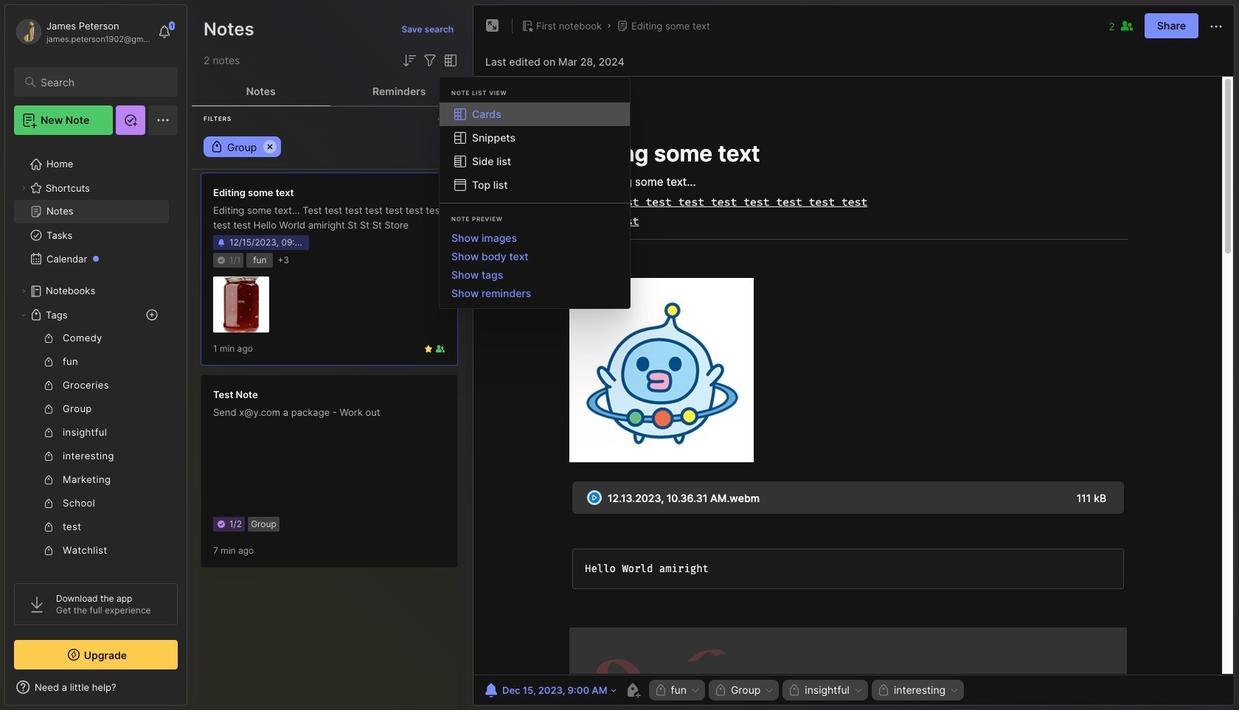 Task type: describe. For each thing, give the bounding box(es) containing it.
group inside main element
[[14, 327, 169, 610]]

expand note image
[[484, 17, 502, 35]]

More actions field
[[1207, 16, 1225, 35]]

Account field
[[14, 17, 150, 46]]

2 dropdown list menu from the top
[[440, 229, 630, 302]]

Sort options field
[[400, 52, 418, 69]]

main element
[[0, 0, 192, 710]]

more actions image
[[1207, 18, 1225, 35]]

Group Tag actions field
[[761, 685, 775, 696]]

add tag image
[[624, 681, 641, 699]]

thumbnail image
[[213, 277, 269, 333]]

Edit reminder field
[[481, 680, 618, 701]]



Task type: vqa. For each thing, say whether or not it's contained in the screenshot.
the bottommost Dropdown List menu
yes



Task type: locate. For each thing, give the bounding box(es) containing it.
dropdown list menu
[[440, 103, 630, 197], [440, 229, 630, 302]]

tree
[[5, 144, 187, 666]]

WHAT'S NEW field
[[5, 676, 187, 699]]

note window element
[[473, 4, 1235, 710]]

Search text field
[[41, 75, 164, 89]]

1 dropdown list menu from the top
[[440, 103, 630, 197]]

interesting Tag actions field
[[946, 685, 960, 696]]

add filters image
[[421, 52, 439, 69]]

insightful Tag actions field
[[850, 685, 864, 696]]

none search field inside main element
[[41, 73, 164, 91]]

group
[[14, 327, 169, 610]]

Add filters field
[[421, 52, 439, 69]]

None search field
[[41, 73, 164, 91]]

0 vertical spatial dropdown list menu
[[440, 103, 630, 197]]

click to collapse image
[[186, 683, 197, 701]]

tree inside main element
[[5, 144, 187, 666]]

expand notebooks image
[[19, 287, 28, 296]]

fun Tag actions field
[[687, 685, 701, 696]]

1 vertical spatial dropdown list menu
[[440, 229, 630, 302]]

menu item
[[440, 103, 630, 126]]

Note Editor text field
[[474, 76, 1234, 675]]

expand tags image
[[19, 311, 28, 319]]

View options field
[[439, 52, 459, 69]]

tab list
[[192, 77, 468, 106]]



